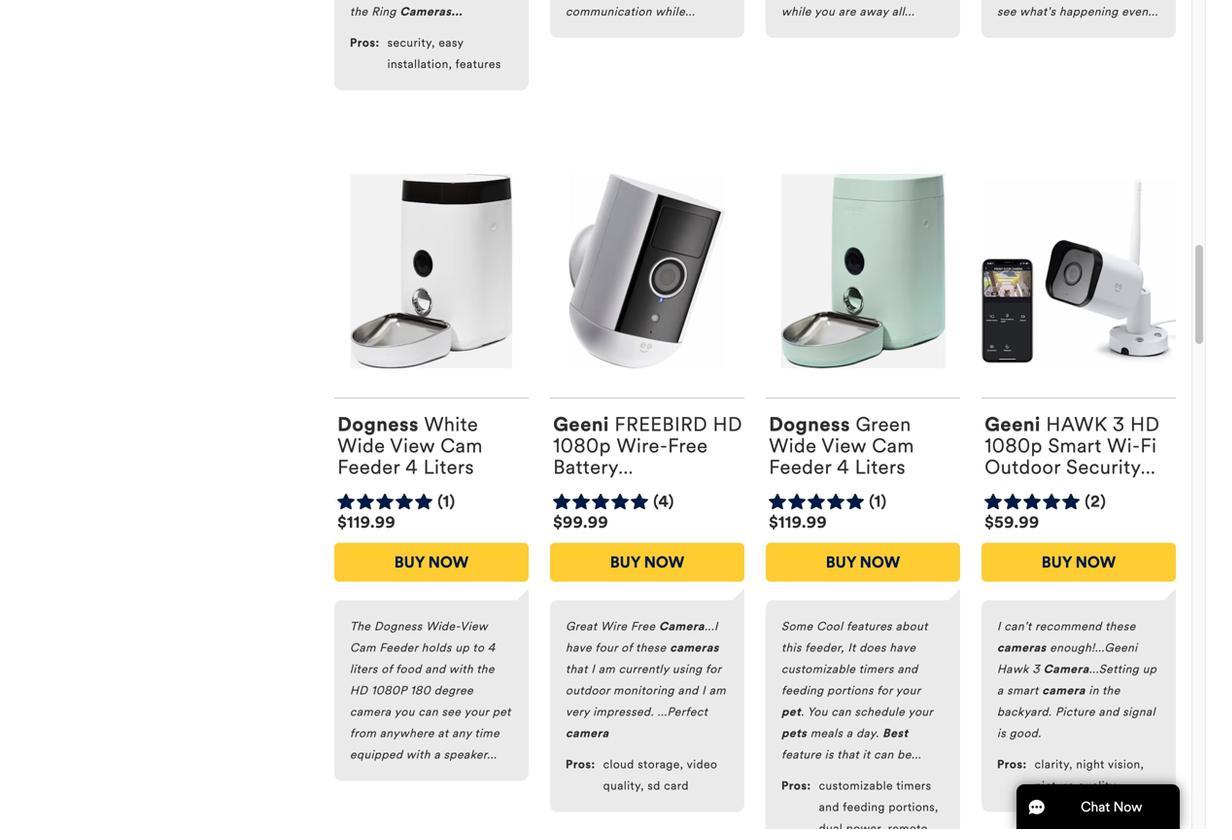 Task type: describe. For each thing, give the bounding box(es) containing it.
quality
[[1078, 779, 1116, 793]]

1 reviews element for some cool features about this feeder, it does have customizable timers and feeding portions for your's buy now link
[[869, 492, 887, 512]]

you
[[394, 705, 415, 719]]

customizable inside some cool features about this feeder, it does have customizable timers and feeding portions for your pet . you can schedule your pets meals a day. best feature is that it can be...
[[782, 662, 856, 677]]

at
[[438, 726, 449, 741]]

very
[[566, 705, 590, 719]]

portions,
[[889, 800, 939, 815]]

(4)
[[653, 492, 674, 511]]

clarity,
[[1035, 757, 1073, 772]]

feeder
[[379, 641, 418, 655]]

backyard.
[[997, 705, 1052, 719]]

about
[[896, 619, 928, 634]]

4
[[488, 641, 496, 655]]

1080p
[[371, 683, 407, 698]]

cameras inside i can't recommend these cameras
[[997, 641, 1047, 655]]

pros: cloud storage, video quality, sd card
[[566, 757, 718, 793]]

free
[[631, 619, 656, 634]]

cameras that i am currently using for outdoor monitoring and i am very impressed. ...perfect camera
[[566, 641, 726, 741]]

pros: for $119.99
[[782, 779, 811, 793]]

currently
[[619, 662, 669, 677]]

best
[[883, 726, 908, 741]]

...perfect
[[658, 705, 708, 719]]

for inside some cool features about this feeder, it does have customizable timers and feeding portions for your pet . you can schedule your pets meals a day. best feature is that it can be...
[[877, 683, 893, 698]]

1 horizontal spatial am
[[709, 683, 726, 698]]

.
[[801, 705, 804, 719]]

customizable inside pros: customizable timers and feeding portions, dual power, remo
[[819, 779, 893, 793]]

picture
[[1056, 705, 1096, 719]]

1 buy now from the left
[[394, 553, 469, 572]]

(2)
[[1085, 492, 1106, 511]]

it
[[863, 748, 871, 762]]

it
[[848, 641, 856, 655]]

and inside some cool features about this feeder, it does have customizable timers and feeding portions for your pet . you can schedule your pets meals a day. best feature is that it can be...
[[898, 662, 918, 677]]

enough!...geeni hawk 3
[[997, 641, 1138, 677]]

signal
[[1123, 705, 1156, 719]]

...setting
[[1089, 662, 1139, 677]]

dogness
[[374, 619, 423, 634]]

this
[[782, 641, 802, 655]]

buy now link for some cool features about this feeder, it does have customizable timers and feeding portions for your
[[766, 543, 960, 582]]

storage,
[[638, 757, 684, 772]]

for inside 'cameras that i am currently using for outdoor monitoring and i am very impressed. ...perfect camera'
[[706, 662, 721, 677]]

enough!...geeni
[[1050, 641, 1138, 655]]

a inside the dogness wide-view cam feeder holds up to 4 liters of food and with the hd 1080p 180 degree camera you can see your pet from anywhere at any time equipped with a speaker...
[[434, 748, 440, 762]]

holds
[[422, 641, 452, 655]]

picture
[[1035, 779, 1075, 793]]

1 vertical spatial i
[[591, 662, 595, 677]]

buy now for great wire free
[[610, 553, 685, 572]]

2 vertical spatial i
[[702, 683, 706, 698]]

now for some cool features about this feeder, it does have customizable timers and feeding portions for your
[[860, 553, 900, 572]]

buy now link for great wire free
[[550, 543, 745, 582]]

from
[[350, 726, 376, 741]]

0 vertical spatial camera
[[659, 619, 705, 634]]

pros: customizable timers and feeding portions, dual power, remo
[[782, 779, 939, 829]]

monitoring
[[614, 683, 675, 698]]

great
[[566, 619, 597, 634]]

some
[[782, 619, 813, 634]]

the inside in the backyard. picture and signal is good.
[[1102, 683, 1121, 698]]

pros: security, easy installation, features
[[350, 35, 501, 71]]

these inside ...i have four of these
[[636, 641, 666, 655]]

i can't recommend these cameras
[[997, 619, 1136, 655]]

1 (1) from the left
[[438, 492, 455, 511]]

cameras inside 'cameras that i am currently using for outdoor monitoring and i am very impressed. ...perfect camera'
[[670, 641, 719, 655]]

time
[[475, 726, 500, 741]]

1 vertical spatial camera
[[1044, 662, 1089, 677]]

security,
[[387, 35, 435, 50]]

feature
[[782, 748, 822, 762]]

dual
[[819, 822, 843, 829]]

2 horizontal spatial can
[[874, 748, 894, 762]]

0 horizontal spatial with
[[406, 748, 431, 762]]

feeder,
[[805, 641, 844, 655]]

view
[[460, 619, 488, 634]]

day.
[[856, 726, 879, 741]]

hawk
[[997, 662, 1029, 677]]

up inside ...setting up a smart
[[1143, 662, 1157, 677]]

your inside the dogness wide-view cam feeder holds up to 4 liters of food and with the hd 1080p 180 degree camera you can see your pet from anywhere at any time equipped with a speaker...
[[464, 705, 489, 719]]

using
[[673, 662, 702, 677]]

good.
[[1010, 726, 1042, 741]]

the
[[350, 619, 371, 634]]

see
[[442, 705, 461, 719]]

in
[[1089, 683, 1099, 698]]

any
[[452, 726, 472, 741]]

sd
[[648, 779, 661, 793]]

pros: for $99.99
[[566, 757, 596, 772]]

power,
[[846, 822, 885, 829]]

in the backyard. picture and signal is good.
[[997, 683, 1156, 741]]

1 now from the left
[[428, 553, 469, 572]]

buy for great wire free
[[610, 553, 640, 572]]

does
[[859, 641, 886, 655]]

food
[[396, 662, 422, 677]]

buy now for i can't recommend these
[[1042, 553, 1116, 572]]

anywhere
[[380, 726, 434, 741]]

...i have four of these
[[566, 619, 718, 655]]

buy for some cool features about this feeder, it does have customizable timers and feeding portions for your
[[826, 553, 856, 572]]

2 $119.99 from the left
[[769, 513, 827, 532]]

1 reviews element for 4th buy now link from right
[[438, 492, 455, 512]]

$59.99
[[985, 513, 1040, 532]]

camera inside 'cameras that i am currently using for outdoor monitoring and i am very impressed. ...perfect camera'
[[566, 726, 609, 741]]

buy now link for i can't recommend these
[[982, 543, 1176, 582]]

impressed.
[[593, 705, 654, 719]]

2 horizontal spatial camera
[[1042, 683, 1086, 698]]

pets
[[782, 726, 807, 741]]

you
[[807, 705, 828, 719]]

cameras...
[[400, 4, 463, 19]]

your up schedule
[[896, 683, 921, 698]]

is inside some cool features about this feeder, it does have customizable timers and feeding portions for your pet . you can schedule your pets meals a day. best feature is that it can be...
[[825, 748, 834, 762]]

2 (1) from the left
[[869, 492, 887, 511]]

vision,
[[1108, 757, 1144, 772]]



Task type: locate. For each thing, give the bounding box(es) containing it.
1 vertical spatial these
[[636, 641, 666, 655]]

now up the about
[[860, 553, 900, 572]]

0 horizontal spatial $119.99
[[337, 513, 396, 532]]

with up "degree"
[[449, 662, 473, 677]]

pros: inside pros: cloud storage, video quality, sd card
[[566, 757, 596, 772]]

buy now for some cool features about this feeder, it does have customizable timers and feeding portions for your
[[826, 553, 900, 572]]

can inside the dogness wide-view cam feeder holds up to 4 liters of food and with the hd 1080p 180 degree camera you can see your pet from anywhere at any time equipped with a speaker...
[[418, 705, 438, 719]]

feeding inside pros: customizable timers and feeding portions, dual power, remo
[[843, 800, 885, 815]]

1 pet from the left
[[493, 705, 511, 719]]

camera down very
[[566, 726, 609, 741]]

these up currently
[[636, 641, 666, 655]]

to
[[473, 641, 484, 655]]

0 vertical spatial a
[[997, 683, 1004, 698]]

1 horizontal spatial timers
[[897, 779, 932, 793]]

have down the about
[[890, 641, 916, 655]]

...setting up a smart
[[997, 662, 1157, 698]]

2 reviews element
[[1085, 492, 1106, 512]]

features inside pros: security, easy installation, features
[[456, 57, 501, 71]]

four
[[595, 641, 618, 655]]

of right "four"
[[621, 641, 633, 655]]

that left the it
[[837, 748, 859, 762]]

a inside ...setting up a smart
[[997, 683, 1004, 698]]

buy now link down 4 reviews 'element'
[[550, 543, 745, 582]]

with
[[449, 662, 473, 677], [406, 748, 431, 762]]

can down portions at the bottom right of the page
[[831, 705, 852, 719]]

1 vertical spatial feeding
[[843, 800, 885, 815]]

1 vertical spatial the
[[1102, 683, 1121, 698]]

1 vertical spatial am
[[709, 683, 726, 698]]

cameras down can't
[[997, 641, 1047, 655]]

am
[[599, 662, 615, 677], [709, 683, 726, 698]]

2 pet from the left
[[782, 705, 801, 719]]

timers inside some cool features about this feeder, it does have customizable timers and feeding portions for your pet . you can schedule your pets meals a day. best feature is that it can be...
[[859, 662, 894, 677]]

2 cameras from the left
[[997, 641, 1047, 655]]

camera up from
[[350, 705, 391, 719]]

1 horizontal spatial (1)
[[869, 492, 887, 511]]

buy now link
[[334, 543, 529, 582], [550, 543, 745, 582], [766, 543, 960, 582], [982, 543, 1176, 582]]

now down the 2 reviews element
[[1076, 553, 1116, 572]]

the dogness wide-view cam feeder holds up to 4 liters of food and with the hd 1080p 180 degree camera you can see your pet from anywhere at any time equipped with a speaker...
[[350, 619, 511, 762]]

of up 1080p
[[381, 662, 393, 677]]

features down easy
[[456, 57, 501, 71]]

(1)
[[438, 492, 455, 511], [869, 492, 887, 511]]

0 horizontal spatial features
[[456, 57, 501, 71]]

recommend
[[1035, 619, 1102, 634]]

pros: down good.
[[997, 757, 1027, 772]]

4 buy now from the left
[[1042, 553, 1116, 572]]

buy up dogness
[[394, 553, 425, 572]]

1 vertical spatial a
[[847, 726, 853, 741]]

and up dual
[[819, 800, 840, 815]]

of
[[621, 641, 633, 655], [381, 662, 393, 677]]

pros: left security,
[[350, 35, 380, 50]]

card
[[664, 779, 689, 793]]

degree
[[434, 683, 474, 698]]

the down 4
[[477, 662, 495, 677]]

0 horizontal spatial am
[[599, 662, 615, 677]]

up
[[455, 641, 470, 655], [1143, 662, 1157, 677]]

and down the in
[[1099, 705, 1120, 719]]

up inside the dogness wide-view cam feeder holds up to 4 liters of food and with the hd 1080p 180 degree camera you can see your pet from anywhere at any time equipped with a speaker...
[[455, 641, 470, 655]]

buy up great wire free camera
[[610, 553, 640, 572]]

1 1 reviews element from the left
[[438, 492, 455, 512]]

2 vertical spatial a
[[434, 748, 440, 762]]

1 horizontal spatial of
[[621, 641, 633, 655]]

0 horizontal spatial cameras
[[670, 641, 719, 655]]

have
[[566, 641, 592, 655], [890, 641, 916, 655]]

portions
[[827, 683, 874, 698]]

and inside in the backyard. picture and signal is good.
[[1099, 705, 1120, 719]]

buy up cool on the bottom of page
[[826, 553, 856, 572]]

features
[[456, 57, 501, 71], [847, 619, 892, 634]]

i inside i can't recommend these cameras
[[997, 619, 1001, 634]]

now up wide- at bottom left
[[428, 553, 469, 572]]

4 reviews element
[[653, 492, 674, 512]]

0 vertical spatial features
[[456, 57, 501, 71]]

these
[[1105, 619, 1136, 634], [636, 641, 666, 655]]

cameras up using
[[670, 641, 719, 655]]

2 vertical spatial camera
[[566, 726, 609, 741]]

1 horizontal spatial that
[[837, 748, 859, 762]]

cloud
[[603, 757, 635, 772]]

1 vertical spatial with
[[406, 748, 431, 762]]

cameras
[[670, 641, 719, 655], [997, 641, 1047, 655]]

and inside 'cameras that i am currently using for outdoor monitoring and i am very impressed. ...perfect camera'
[[678, 683, 699, 698]]

up right ...setting
[[1143, 662, 1157, 677]]

1 horizontal spatial pet
[[782, 705, 801, 719]]

0 vertical spatial the
[[477, 662, 495, 677]]

pet up pets
[[782, 705, 801, 719]]

and down using
[[678, 683, 699, 698]]

0 vertical spatial am
[[599, 662, 615, 677]]

0 horizontal spatial have
[[566, 641, 592, 655]]

0 vertical spatial is
[[997, 726, 1006, 741]]

buy now
[[394, 553, 469, 572], [610, 553, 685, 572], [826, 553, 900, 572], [1042, 553, 1116, 572]]

that inside 'cameras that i am currently using for outdoor monitoring and i am very impressed. ...perfect camera'
[[566, 662, 588, 677]]

1 vertical spatial camera
[[350, 705, 391, 719]]

the right the in
[[1102, 683, 1121, 698]]

pet up time
[[493, 705, 511, 719]]

camera
[[1042, 683, 1086, 698], [350, 705, 391, 719], [566, 726, 609, 741]]

buy now link up cool on the bottom of page
[[766, 543, 960, 582]]

1 horizontal spatial features
[[847, 619, 892, 634]]

buy
[[394, 553, 425, 572], [610, 553, 640, 572], [826, 553, 856, 572], [1042, 553, 1072, 572]]

0 vertical spatial timers
[[859, 662, 894, 677]]

these up enough!...geeni
[[1105, 619, 1136, 634]]

0 horizontal spatial feeding
[[782, 683, 824, 698]]

features up does on the bottom right of page
[[847, 619, 892, 634]]

0 vertical spatial camera
[[1042, 683, 1086, 698]]

0 horizontal spatial (1)
[[438, 492, 455, 511]]

1 horizontal spatial is
[[997, 726, 1006, 741]]

0 horizontal spatial 1 reviews element
[[438, 492, 455, 512]]

have inside some cool features about this feeder, it does have customizable timers and feeding portions for your pet . you can schedule your pets meals a day. best feature is that it can be...
[[890, 641, 916, 655]]

can down the 180
[[418, 705, 438, 719]]

equipped
[[350, 748, 403, 762]]

3 now from the left
[[860, 553, 900, 572]]

pros: left cloud
[[566, 757, 596, 772]]

a left smart
[[997, 683, 1004, 698]]

a down at
[[434, 748, 440, 762]]

camera right the free
[[659, 619, 705, 634]]

0 horizontal spatial is
[[825, 748, 834, 762]]

buy now link up wide- at bottom left
[[334, 543, 529, 582]]

0 horizontal spatial these
[[636, 641, 666, 655]]

2 now from the left
[[644, 553, 685, 572]]

...i
[[705, 619, 718, 634]]

buy up recommend
[[1042, 553, 1072, 572]]

camera inside the dogness wide-view cam feeder holds up to 4 liters of food and with the hd 1080p 180 degree camera you can see your pet from anywhere at any time equipped with a speaker...
[[350, 705, 391, 719]]

4 buy from the left
[[1042, 553, 1072, 572]]

now for i can't recommend these
[[1076, 553, 1116, 572]]

buy now link down the 2 reviews element
[[982, 543, 1176, 582]]

1 reviews element
[[438, 492, 455, 512], [869, 492, 887, 512]]

1 cameras from the left
[[670, 641, 719, 655]]

1 horizontal spatial the
[[1102, 683, 1121, 698]]

for up schedule
[[877, 683, 893, 698]]

0 vertical spatial these
[[1105, 619, 1136, 634]]

1 horizontal spatial a
[[847, 726, 853, 741]]

0 horizontal spatial i
[[591, 662, 595, 677]]

buy now up wide- at bottom left
[[394, 553, 469, 572]]

feeding up power,
[[843, 800, 885, 815]]

1 have from the left
[[566, 641, 592, 655]]

easy
[[439, 35, 464, 50]]

1 horizontal spatial camera
[[566, 726, 609, 741]]

1 horizontal spatial cameras
[[997, 641, 1047, 655]]

meals
[[811, 726, 843, 741]]

pet
[[493, 705, 511, 719], [782, 705, 801, 719]]

0 vertical spatial i
[[997, 619, 1001, 634]]

1 $119.99 from the left
[[337, 513, 396, 532]]

0 horizontal spatial can
[[418, 705, 438, 719]]

outdoor
[[566, 683, 610, 698]]

the
[[477, 662, 495, 677], [1102, 683, 1121, 698]]

1 horizontal spatial i
[[702, 683, 706, 698]]

0 horizontal spatial camera
[[659, 619, 705, 634]]

buy now down the 2 reviews element
[[1042, 553, 1116, 572]]

buy now up cool on the bottom of page
[[826, 553, 900, 572]]

pros: down "feature"
[[782, 779, 811, 793]]

customizable
[[782, 662, 856, 677], [819, 779, 893, 793]]

timers inside pros: customizable timers and feeding portions, dual power, remo
[[897, 779, 932, 793]]

timers down does on the bottom right of page
[[859, 662, 894, 677]]

features inside some cool features about this feeder, it does have customizable timers and feeding portions for your pet . you can schedule your pets meals a day. best feature is that it can be...
[[847, 619, 892, 634]]

0 horizontal spatial for
[[706, 662, 721, 677]]

and down "holds"
[[425, 662, 446, 677]]

0 horizontal spatial of
[[381, 662, 393, 677]]

can't
[[1005, 619, 1032, 634]]

a left day.
[[847, 726, 853, 741]]

now for great wire free
[[644, 553, 685, 572]]

installation,
[[387, 57, 452, 71]]

0 horizontal spatial pet
[[493, 705, 511, 719]]

0 vertical spatial feeding
[[782, 683, 824, 698]]

1 horizontal spatial 1 reviews element
[[869, 492, 887, 512]]

pros:
[[350, 35, 380, 50], [566, 757, 596, 772], [997, 757, 1027, 772], [782, 779, 811, 793]]

1 vertical spatial of
[[381, 662, 393, 677]]

cam
[[350, 641, 376, 655]]

up left to
[[455, 641, 470, 655]]

2 1 reviews element from the left
[[869, 492, 887, 512]]

the inside the dogness wide-view cam feeder holds up to 4 liters of food and with the hd 1080p 180 degree camera you can see your pet from anywhere at any time equipped with a speaker...
[[477, 662, 495, 677]]

quality,
[[603, 779, 644, 793]]

have down 'great'
[[566, 641, 592, 655]]

pros: inside pros: customizable timers and feeding portions, dual power, remo
[[782, 779, 811, 793]]

3 buy from the left
[[826, 553, 856, 572]]

for
[[706, 662, 721, 677], [877, 683, 893, 698]]

speaker...
[[444, 748, 497, 762]]

4 buy now link from the left
[[982, 543, 1176, 582]]

is down 'meals'
[[825, 748, 834, 762]]

i up outdoor
[[591, 662, 595, 677]]

1 horizontal spatial with
[[449, 662, 473, 677]]

0 vertical spatial customizable
[[782, 662, 856, 677]]

0 vertical spatial for
[[706, 662, 721, 677]]

1 horizontal spatial can
[[831, 705, 852, 719]]

timers
[[859, 662, 894, 677], [897, 779, 932, 793]]

that inside some cool features about this feeder, it does have customizable timers and feeding portions for your pet . you can schedule your pets meals a day. best feature is that it can be...
[[837, 748, 859, 762]]

be...
[[897, 748, 922, 762]]

your up time
[[464, 705, 489, 719]]

180
[[410, 683, 431, 698]]

$99.99
[[553, 513, 609, 532]]

smart
[[1007, 683, 1039, 698]]

1 horizontal spatial for
[[877, 683, 893, 698]]

and down the about
[[898, 662, 918, 677]]

feeding up .
[[782, 683, 824, 698]]

pet inside some cool features about this feeder, it does have customizable timers and feeding portions for your pet . you can schedule your pets meals a day. best feature is that it can be...
[[782, 705, 801, 719]]

am down "four"
[[599, 662, 615, 677]]

2 horizontal spatial i
[[997, 619, 1001, 634]]

timers up portions,
[[897, 779, 932, 793]]

1 vertical spatial up
[[1143, 662, 1157, 677]]

of inside ...i have four of these
[[621, 641, 633, 655]]

0 vertical spatial of
[[621, 641, 633, 655]]

camera up picture
[[1042, 683, 1086, 698]]

0 horizontal spatial camera
[[350, 705, 391, 719]]

buy for i can't recommend these
[[1042, 553, 1072, 572]]

i left can't
[[997, 619, 1001, 634]]

video
[[687, 757, 718, 772]]

wide-
[[426, 619, 460, 634]]

0 vertical spatial that
[[566, 662, 588, 677]]

your up best
[[908, 705, 933, 719]]

3 buy now link from the left
[[766, 543, 960, 582]]

1 horizontal spatial these
[[1105, 619, 1136, 634]]

1 horizontal spatial have
[[890, 641, 916, 655]]

and inside the dogness wide-view cam feeder holds up to 4 liters of food and with the hd 1080p 180 degree camera you can see your pet from anywhere at any time equipped with a speaker...
[[425, 662, 446, 677]]

night
[[1076, 757, 1105, 772]]

1 horizontal spatial $119.99
[[769, 513, 827, 532]]

feeding
[[782, 683, 824, 698], [843, 800, 885, 815]]

1 buy now link from the left
[[334, 543, 529, 582]]

3 buy now from the left
[[826, 553, 900, 572]]

1 horizontal spatial feeding
[[843, 800, 885, 815]]

0 horizontal spatial up
[[455, 641, 470, 655]]

1 vertical spatial that
[[837, 748, 859, 762]]

can right the it
[[874, 748, 894, 762]]

1 vertical spatial timers
[[897, 779, 932, 793]]

hd
[[350, 683, 368, 698]]

have inside ...i have four of these
[[566, 641, 592, 655]]

great wire free camera
[[566, 619, 705, 634]]

pros: inside pros: clarity, night vision, picture quality
[[997, 757, 1027, 772]]

wire
[[601, 619, 627, 634]]

1 horizontal spatial up
[[1143, 662, 1157, 677]]

2 buy now link from the left
[[550, 543, 745, 582]]

0 vertical spatial up
[[455, 641, 470, 655]]

1 horizontal spatial camera
[[1044, 662, 1089, 677]]

customizable down the it
[[819, 779, 893, 793]]

i down using
[[702, 683, 706, 698]]

is
[[997, 726, 1006, 741], [825, 748, 834, 762]]

customizable down "feeder,"
[[782, 662, 856, 677]]

0 horizontal spatial that
[[566, 662, 588, 677]]

1 vertical spatial features
[[847, 619, 892, 634]]

buy now down 4 reviews 'element'
[[610, 553, 685, 572]]

camera right 3
[[1044, 662, 1089, 677]]

2 have from the left
[[890, 641, 916, 655]]

now down 4 reviews 'element'
[[644, 553, 685, 572]]

is inside in the backyard. picture and signal is good.
[[997, 726, 1006, 741]]

0 vertical spatial with
[[449, 662, 473, 677]]

and
[[425, 662, 446, 677], [898, 662, 918, 677], [678, 683, 699, 698], [1099, 705, 1120, 719], [819, 800, 840, 815]]

1 vertical spatial is
[[825, 748, 834, 762]]

0 horizontal spatial the
[[477, 662, 495, 677]]

that
[[566, 662, 588, 677], [837, 748, 859, 762]]

2 buy from the left
[[610, 553, 640, 572]]

0 horizontal spatial timers
[[859, 662, 894, 677]]

for right using
[[706, 662, 721, 677]]

of inside the dogness wide-view cam feeder holds up to 4 liters of food and with the hd 1080p 180 degree camera you can see your pet from anywhere at any time equipped with a speaker...
[[381, 662, 393, 677]]

am down ...i
[[709, 683, 726, 698]]

a inside some cool features about this feeder, it does have customizable timers and feeding portions for your pet . you can schedule your pets meals a day. best feature is that it can be...
[[847, 726, 853, 741]]

camera
[[659, 619, 705, 634], [1044, 662, 1089, 677]]

that up outdoor
[[566, 662, 588, 677]]

1 vertical spatial customizable
[[819, 779, 893, 793]]

is left good.
[[997, 726, 1006, 741]]

can
[[418, 705, 438, 719], [831, 705, 852, 719], [874, 748, 894, 762]]

some cool features about this feeder, it does have customizable timers and feeding portions for your pet . you can schedule your pets meals a day. best feature is that it can be...
[[782, 619, 933, 762]]

2 horizontal spatial a
[[997, 683, 1004, 698]]

0 horizontal spatial a
[[434, 748, 440, 762]]

2 buy now from the left
[[610, 553, 685, 572]]

schedule
[[855, 705, 905, 719]]

pros: for $59.99
[[997, 757, 1027, 772]]

these inside i can't recommend these cameras
[[1105, 619, 1136, 634]]

1 buy from the left
[[394, 553, 425, 572]]

4 now from the left
[[1076, 553, 1116, 572]]

with down the anywhere
[[406, 748, 431, 762]]

pros: clarity, night vision, picture quality
[[997, 757, 1144, 793]]

1 vertical spatial for
[[877, 683, 893, 698]]

pros: inside pros: security, easy installation, features
[[350, 35, 380, 50]]

feeding inside some cool features about this feeder, it does have customizable timers and feeding portions for your pet . you can schedule your pets meals a day. best feature is that it can be...
[[782, 683, 824, 698]]

pet inside the dogness wide-view cam feeder holds up to 4 liters of food and with the hd 1080p 180 degree camera you can see your pet from anywhere at any time equipped with a speaker...
[[493, 705, 511, 719]]

and inside pros: customizable timers and feeding portions, dual power, remo
[[819, 800, 840, 815]]

cool
[[817, 619, 843, 634]]

liters
[[350, 662, 378, 677]]

3
[[1033, 662, 1040, 677]]



Task type: vqa. For each thing, say whether or not it's contained in the screenshot.
top Code
no



